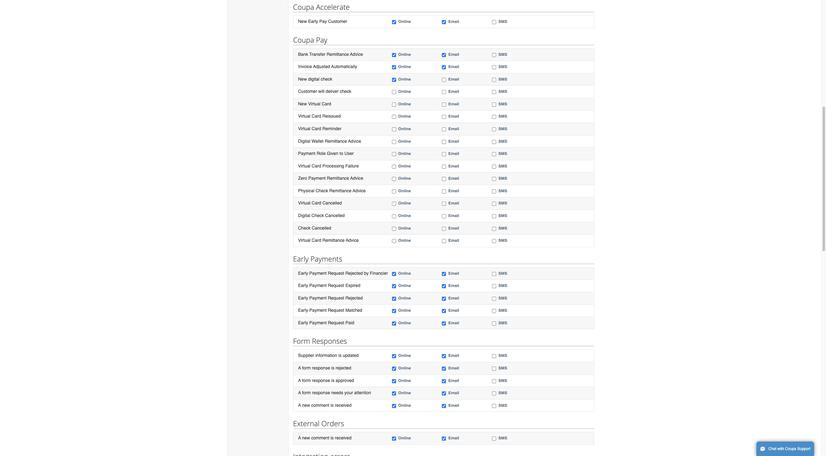 Task type: describe. For each thing, give the bounding box(es) containing it.
1 a from the top
[[298, 366, 301, 371]]

4 email from the top
[[449, 77, 460, 82]]

card for reissued
[[312, 114, 322, 119]]

13 sms from the top
[[499, 189, 508, 193]]

16 sms from the top
[[499, 226, 508, 231]]

7 online from the top
[[399, 114, 411, 119]]

support
[[798, 447, 811, 451]]

invoice
[[298, 64, 312, 69]]

reissued
[[323, 114, 341, 119]]

27 sms from the top
[[499, 403, 508, 408]]

is down orders
[[331, 436, 334, 441]]

2 a new comment is received from the top
[[298, 436, 352, 441]]

card for reminder
[[312, 126, 322, 131]]

early payment request paid
[[298, 321, 355, 326]]

physical check remittance advice
[[298, 188, 366, 193]]

virtual for virtual card reissued
[[298, 114, 311, 119]]

orders
[[322, 419, 345, 429]]

payment for early payment request expired
[[310, 283, 327, 288]]

virtual for virtual card processing failure
[[298, 163, 311, 169]]

request for early payment request rejected
[[328, 296, 345, 301]]

6 sms from the top
[[499, 102, 508, 106]]

early for early payments
[[293, 254, 309, 264]]

payment for early payment request rejected by financier
[[310, 271, 327, 276]]

advice for digital wallet remittance advice
[[348, 139, 362, 144]]

digital for digital check cancelled
[[298, 213, 311, 218]]

18 email from the top
[[449, 271, 460, 276]]

20 email from the top
[[449, 296, 460, 301]]

15 email from the top
[[449, 213, 460, 218]]

19 sms from the top
[[499, 284, 508, 288]]

card for cancelled
[[312, 201, 322, 206]]

1 comment from the top
[[312, 403, 330, 408]]

11 sms from the top
[[499, 164, 508, 169]]

digital for digital wallet remittance advice
[[298, 139, 311, 144]]

wallet
[[312, 139, 324, 144]]

updated
[[343, 353, 359, 358]]

24 online from the top
[[399, 366, 411, 371]]

transfer
[[310, 52, 326, 57]]

user
[[345, 151, 354, 156]]

5 sms from the top
[[499, 89, 508, 94]]

10 online from the top
[[399, 151, 411, 156]]

information
[[316, 353, 338, 358]]

8 email from the top
[[449, 127, 460, 131]]

advice for zero payment remittance advice
[[351, 176, 364, 181]]

form for a form response needs your attention
[[302, 391, 311, 396]]

5 online from the top
[[399, 89, 411, 94]]

cancelled for digital check cancelled
[[326, 213, 345, 218]]

coupa accelerate
[[293, 2, 350, 12]]

5 a from the top
[[298, 436, 301, 441]]

25 email from the top
[[449, 379, 460, 383]]

virtual card cancelled
[[298, 201, 342, 206]]

26 online from the top
[[399, 391, 411, 396]]

3 online from the top
[[399, 64, 411, 69]]

external
[[293, 419, 320, 429]]

bank
[[298, 52, 308, 57]]

17 online from the top
[[399, 238, 411, 243]]

remittance for check
[[330, 188, 352, 193]]

16 online from the top
[[399, 226, 411, 231]]

check for digital
[[312, 213, 324, 218]]

early payments
[[293, 254, 343, 264]]

10 email from the top
[[449, 151, 460, 156]]

2 sms from the top
[[499, 52, 508, 57]]

response for rejected
[[312, 366, 330, 371]]

will
[[319, 89, 325, 94]]

2 online from the top
[[399, 52, 411, 57]]

17 email from the top
[[449, 238, 460, 243]]

cancelled for virtual card cancelled
[[323, 201, 342, 206]]

12 online from the top
[[399, 176, 411, 181]]

request for early payment request matched
[[328, 308, 345, 313]]

9 sms from the top
[[499, 139, 508, 144]]

payment left role
[[298, 151, 316, 156]]

supplier information is updated
[[298, 353, 359, 358]]

form
[[293, 336, 310, 346]]

advice for virtual card remittance advice
[[346, 238, 359, 243]]

card down customer will deliver check at left
[[322, 101, 332, 106]]

1 new from the top
[[302, 403, 310, 408]]

zero
[[298, 176, 307, 181]]

by
[[364, 271, 369, 276]]

14 sms from the top
[[499, 201, 508, 206]]

early down coupa accelerate
[[308, 19, 318, 24]]

new for new early pay customer
[[298, 19, 307, 24]]

role
[[317, 151, 326, 156]]

accelerate
[[316, 2, 350, 12]]

remittance for wallet
[[325, 139, 347, 144]]

14 email from the top
[[449, 201, 460, 206]]

1 vertical spatial check
[[340, 89, 352, 94]]

virtual for virtual card remittance advice
[[298, 238, 311, 243]]

expired
[[346, 283, 361, 288]]

26 sms from the top
[[499, 391, 508, 396]]

form for a form response is rejected
[[302, 366, 311, 371]]

early for early payment request rejected
[[298, 296, 308, 301]]

automatically
[[332, 64, 358, 69]]

virtual card reminder
[[298, 126, 342, 131]]

new early pay customer
[[298, 19, 348, 24]]

coupa inside button
[[786, 447, 797, 451]]

is left rejected
[[332, 366, 335, 371]]

payment for early payment request rejected
[[310, 296, 327, 301]]

new for new digital check
[[298, 77, 307, 82]]

20 sms from the top
[[499, 296, 508, 301]]

coupa for coupa accelerate
[[293, 2, 315, 12]]

8 online from the top
[[399, 127, 411, 131]]

early payment request matched
[[298, 308, 363, 313]]

adjusted
[[313, 64, 330, 69]]

check cancelled
[[298, 226, 332, 231]]

response for approved
[[312, 378, 330, 383]]

24 sms from the top
[[499, 366, 508, 371]]

check for physical
[[316, 188, 328, 193]]

early payment request expired
[[298, 283, 361, 288]]

18 online from the top
[[399, 271, 411, 276]]

1 horizontal spatial customer
[[328, 19, 348, 24]]

7 sms from the top
[[499, 114, 508, 119]]

17 sms from the top
[[499, 238, 508, 243]]

virtual card remittance advice
[[298, 238, 359, 243]]

remittance for card
[[323, 238, 345, 243]]

28 sms from the top
[[499, 436, 508, 441]]

given
[[327, 151, 339, 156]]

a form response needs your attention
[[298, 391, 371, 396]]

5 email from the top
[[449, 89, 460, 94]]

virtual up virtual card reissued
[[308, 101, 321, 106]]

processing
[[323, 163, 345, 169]]

14 online from the top
[[399, 201, 411, 206]]

27 online from the top
[[399, 403, 411, 408]]

2 received from the top
[[335, 436, 352, 441]]

your
[[345, 391, 353, 396]]

8 sms from the top
[[499, 127, 508, 131]]

with
[[778, 447, 785, 451]]

19 online from the top
[[399, 284, 411, 288]]

card for processing
[[312, 163, 322, 169]]

16 email from the top
[[449, 226, 460, 231]]

7 email from the top
[[449, 114, 460, 119]]



Task type: vqa. For each thing, say whether or not it's contained in the screenshot.
Card for Processing
yes



Task type: locate. For each thing, give the bounding box(es) containing it.
new virtual card
[[298, 101, 332, 106]]

new for new virtual card
[[298, 101, 307, 106]]

2 form from the top
[[302, 378, 311, 383]]

2 vertical spatial cancelled
[[312, 226, 332, 231]]

27 email from the top
[[449, 403, 460, 408]]

request up early payment request matched
[[328, 296, 345, 301]]

response down a form response is rejected
[[312, 378, 330, 383]]

digital
[[308, 77, 320, 82]]

form down a form response is approved
[[302, 391, 311, 396]]

request up early payment request expired
[[328, 271, 345, 276]]

remittance up 'payments'
[[323, 238, 345, 243]]

early payment request rejected by financier
[[298, 271, 388, 276]]

online
[[399, 19, 411, 24], [399, 52, 411, 57], [399, 64, 411, 69], [399, 77, 411, 82], [399, 89, 411, 94], [399, 102, 411, 106], [399, 114, 411, 119], [399, 127, 411, 131], [399, 139, 411, 144], [399, 151, 411, 156], [399, 164, 411, 169], [399, 176, 411, 181], [399, 189, 411, 193], [399, 201, 411, 206], [399, 213, 411, 218], [399, 226, 411, 231], [399, 238, 411, 243], [399, 271, 411, 276], [399, 284, 411, 288], [399, 296, 411, 301], [399, 308, 411, 313], [399, 321, 411, 326], [399, 354, 411, 358], [399, 366, 411, 371], [399, 379, 411, 383], [399, 391, 411, 396], [399, 403, 411, 408], [399, 436, 411, 441]]

None checkbox
[[392, 20, 396, 24], [493, 20, 497, 24], [392, 53, 396, 57], [493, 65, 497, 69], [392, 78, 396, 82], [493, 78, 497, 82], [392, 90, 396, 94], [493, 90, 497, 94], [392, 103, 396, 107], [443, 103, 447, 107], [493, 103, 497, 107], [392, 115, 396, 119], [443, 115, 447, 119], [493, 115, 497, 119], [392, 127, 396, 132], [443, 127, 447, 132], [443, 140, 447, 144], [443, 165, 447, 169], [493, 165, 497, 169], [392, 177, 396, 181], [443, 177, 447, 181], [493, 177, 497, 181], [493, 190, 497, 194], [493, 202, 497, 206], [392, 214, 396, 219], [443, 227, 447, 231], [493, 227, 497, 231], [392, 239, 396, 243], [443, 239, 447, 243], [493, 239, 497, 243], [443, 272, 447, 276], [392, 285, 396, 289], [493, 285, 497, 289], [392, 297, 396, 301], [443, 297, 447, 301], [443, 309, 447, 313], [392, 355, 396, 359], [443, 367, 447, 371], [392, 379, 396, 384], [443, 379, 447, 384], [493, 379, 497, 384], [443, 392, 447, 396], [493, 392, 497, 396], [392, 404, 396, 408], [493, 404, 497, 408], [392, 437, 396, 441], [493, 437, 497, 441], [392, 20, 396, 24], [493, 20, 497, 24], [392, 53, 396, 57], [493, 65, 497, 69], [392, 78, 396, 82], [493, 78, 497, 82], [392, 90, 396, 94], [493, 90, 497, 94], [392, 103, 396, 107], [443, 103, 447, 107], [493, 103, 497, 107], [392, 115, 396, 119], [443, 115, 447, 119], [493, 115, 497, 119], [392, 127, 396, 132], [443, 127, 447, 132], [443, 140, 447, 144], [443, 165, 447, 169], [493, 165, 497, 169], [392, 177, 396, 181], [443, 177, 447, 181], [493, 177, 497, 181], [493, 190, 497, 194], [493, 202, 497, 206], [392, 214, 396, 219], [443, 227, 447, 231], [493, 227, 497, 231], [392, 239, 396, 243], [443, 239, 447, 243], [493, 239, 497, 243], [443, 272, 447, 276], [392, 285, 396, 289], [493, 285, 497, 289], [392, 297, 396, 301], [443, 297, 447, 301], [443, 309, 447, 313], [392, 355, 396, 359], [443, 367, 447, 371], [392, 379, 396, 384], [443, 379, 447, 384], [493, 379, 497, 384], [443, 392, 447, 396], [493, 392, 497, 396], [392, 404, 396, 408], [493, 404, 497, 408], [392, 437, 396, 441], [493, 437, 497, 441]]

payment
[[298, 151, 316, 156], [309, 176, 326, 181], [310, 271, 327, 276], [310, 283, 327, 288], [310, 296, 327, 301], [310, 308, 327, 313], [310, 321, 327, 326]]

1 online from the top
[[399, 19, 411, 24]]

remittance for payment
[[327, 176, 349, 181]]

1 vertical spatial digital
[[298, 213, 311, 218]]

check
[[316, 188, 328, 193], [312, 213, 324, 218], [298, 226, 311, 231]]

rejected
[[346, 271, 363, 276], [346, 296, 363, 301]]

early for early payment request paid
[[298, 321, 308, 326]]

21 online from the top
[[399, 308, 411, 313]]

virtual card reissued
[[298, 114, 341, 119]]

1 vertical spatial new
[[302, 436, 310, 441]]

coupa
[[293, 2, 315, 12], [293, 35, 315, 45], [786, 447, 797, 451]]

4 online from the top
[[399, 77, 411, 82]]

attention
[[355, 391, 371, 396]]

comment up the external orders
[[312, 403, 330, 408]]

22 online from the top
[[399, 321, 411, 326]]

remittance up given
[[325, 139, 347, 144]]

3 email from the top
[[449, 64, 460, 69]]

2 new from the top
[[298, 77, 307, 82]]

early down early payment request expired
[[298, 296, 308, 301]]

coupa up bank
[[293, 35, 315, 45]]

1 received from the top
[[335, 403, 352, 408]]

payments
[[311, 254, 343, 264]]

invoice adjusted automatically
[[298, 64, 358, 69]]

virtual down new virtual card
[[298, 114, 311, 119]]

paid
[[346, 321, 355, 326]]

23 email from the top
[[449, 354, 460, 358]]

0 vertical spatial check
[[316, 188, 328, 193]]

1 a new comment is received from the top
[[298, 403, 352, 408]]

28 email from the top
[[449, 436, 460, 441]]

matched
[[346, 308, 363, 313]]

zero payment remittance advice
[[298, 176, 364, 181]]

0 vertical spatial received
[[335, 403, 352, 408]]

0 vertical spatial new
[[302, 403, 310, 408]]

chat with coupa support
[[769, 447, 811, 451]]

2 new from the top
[[302, 436, 310, 441]]

customer left will
[[298, 89, 317, 94]]

1 vertical spatial check
[[312, 213, 324, 218]]

advice for physical check remittance advice
[[353, 188, 366, 193]]

bank transfer remittance advice
[[298, 52, 363, 57]]

request for early payment request rejected by financier
[[328, 271, 345, 276]]

3 form from the top
[[302, 391, 311, 396]]

request down early payment request rejected
[[328, 308, 345, 313]]

1 digital from the top
[[298, 139, 311, 144]]

check up 'virtual card cancelled'
[[316, 188, 328, 193]]

payment down early payment request expired
[[310, 296, 327, 301]]

1 vertical spatial coupa
[[293, 35, 315, 45]]

check down invoice adjusted automatically
[[321, 77, 333, 82]]

card
[[322, 101, 332, 106], [312, 114, 322, 119], [312, 126, 322, 131], [312, 163, 322, 169], [312, 201, 322, 206], [312, 238, 322, 243]]

coupa pay
[[293, 35, 328, 45]]

12 sms from the top
[[499, 176, 508, 181]]

card down role
[[312, 163, 322, 169]]

card for remittance
[[312, 238, 322, 243]]

virtual card processing failure
[[298, 163, 359, 169]]

1 response from the top
[[312, 366, 330, 371]]

advice
[[350, 52, 363, 57], [348, 139, 362, 144], [351, 176, 364, 181], [353, 188, 366, 193], [346, 238, 359, 243]]

2 comment from the top
[[312, 436, 330, 441]]

email
[[449, 19, 460, 24], [449, 52, 460, 57], [449, 64, 460, 69], [449, 77, 460, 82], [449, 89, 460, 94], [449, 102, 460, 106], [449, 114, 460, 119], [449, 127, 460, 131], [449, 139, 460, 144], [449, 151, 460, 156], [449, 164, 460, 169], [449, 176, 460, 181], [449, 189, 460, 193], [449, 201, 460, 206], [449, 213, 460, 218], [449, 226, 460, 231], [449, 238, 460, 243], [449, 271, 460, 276], [449, 284, 460, 288], [449, 296, 460, 301], [449, 308, 460, 313], [449, 321, 460, 326], [449, 354, 460, 358], [449, 366, 460, 371], [449, 379, 460, 383], [449, 391, 460, 396], [449, 403, 460, 408], [449, 436, 460, 441]]

virtual up zero
[[298, 163, 311, 169]]

digital wallet remittance advice
[[298, 139, 362, 144]]

2 a from the top
[[298, 378, 301, 383]]

6 email from the top
[[449, 102, 460, 106]]

15 online from the top
[[399, 213, 411, 218]]

form responses
[[293, 336, 347, 346]]

check down 'virtual card cancelled'
[[312, 213, 324, 218]]

1 vertical spatial comment
[[312, 436, 330, 441]]

received
[[335, 403, 352, 408], [335, 436, 352, 441]]

1 vertical spatial form
[[302, 378, 311, 383]]

is left approved
[[332, 378, 335, 383]]

new up "external"
[[302, 403, 310, 408]]

financier
[[370, 271, 388, 276]]

0 vertical spatial comment
[[312, 403, 330, 408]]

is down a form response needs your attention
[[331, 403, 334, 408]]

received down orders
[[335, 436, 352, 441]]

coupa for coupa pay
[[293, 35, 315, 45]]

early up form
[[298, 321, 308, 326]]

virtual down check cancelled
[[298, 238, 311, 243]]

0 vertical spatial pay
[[320, 19, 327, 24]]

1 request from the top
[[328, 271, 345, 276]]

request down early payment request matched
[[328, 321, 345, 326]]

10 sms from the top
[[499, 151, 508, 156]]

new left digital
[[298, 77, 307, 82]]

11 email from the top
[[449, 164, 460, 169]]

0 vertical spatial cancelled
[[323, 201, 342, 206]]

2 vertical spatial response
[[312, 391, 330, 396]]

cancelled down 'virtual card cancelled'
[[326, 213, 345, 218]]

early for early payment request expired
[[298, 283, 308, 288]]

2 vertical spatial check
[[298, 226, 311, 231]]

card up wallet
[[312, 126, 322, 131]]

early payment request rejected
[[298, 296, 363, 301]]

1 vertical spatial pay
[[316, 35, 328, 45]]

remittance
[[327, 52, 349, 57], [325, 139, 347, 144], [327, 176, 349, 181], [330, 188, 352, 193], [323, 238, 345, 243]]

form for a form response is approved
[[302, 378, 311, 383]]

1 email from the top
[[449, 19, 460, 24]]

cancelled
[[323, 201, 342, 206], [326, 213, 345, 218], [312, 226, 332, 231]]

None checkbox
[[443, 20, 447, 24], [443, 53, 447, 57], [493, 53, 497, 57], [392, 65, 396, 69], [443, 65, 447, 69], [443, 78, 447, 82], [443, 90, 447, 94], [493, 127, 497, 132], [392, 140, 396, 144], [493, 140, 497, 144], [392, 152, 396, 156], [443, 152, 447, 156], [493, 152, 497, 156], [392, 165, 396, 169], [392, 190, 396, 194], [443, 190, 447, 194], [392, 202, 396, 206], [443, 202, 447, 206], [443, 214, 447, 219], [493, 214, 497, 219], [392, 227, 396, 231], [392, 272, 396, 276], [493, 272, 497, 276], [443, 285, 447, 289], [493, 297, 497, 301], [392, 309, 396, 313], [493, 309, 497, 313], [392, 322, 396, 326], [443, 322, 447, 326], [493, 322, 497, 326], [443, 355, 447, 359], [493, 355, 497, 359], [392, 367, 396, 371], [493, 367, 497, 371], [392, 392, 396, 396], [443, 404, 447, 408], [443, 437, 447, 441], [443, 20, 447, 24], [443, 53, 447, 57], [493, 53, 497, 57], [392, 65, 396, 69], [443, 65, 447, 69], [443, 78, 447, 82], [443, 90, 447, 94], [493, 127, 497, 132], [392, 140, 396, 144], [493, 140, 497, 144], [392, 152, 396, 156], [443, 152, 447, 156], [493, 152, 497, 156], [392, 165, 396, 169], [392, 190, 396, 194], [443, 190, 447, 194], [392, 202, 396, 206], [443, 202, 447, 206], [443, 214, 447, 219], [493, 214, 497, 219], [392, 227, 396, 231], [392, 272, 396, 276], [493, 272, 497, 276], [443, 285, 447, 289], [493, 297, 497, 301], [392, 309, 396, 313], [493, 309, 497, 313], [392, 322, 396, 326], [443, 322, 447, 326], [493, 322, 497, 326], [443, 355, 447, 359], [493, 355, 497, 359], [392, 367, 396, 371], [493, 367, 497, 371], [392, 392, 396, 396], [443, 404, 447, 408], [443, 437, 447, 441]]

digital check cancelled
[[298, 213, 345, 218]]

4 a from the top
[[298, 403, 301, 408]]

1 vertical spatial rejected
[[346, 296, 363, 301]]

form
[[302, 366, 311, 371], [302, 378, 311, 383], [302, 391, 311, 396]]

new up coupa pay
[[298, 19, 307, 24]]

pay down coupa accelerate
[[320, 19, 327, 24]]

card down check cancelled
[[312, 238, 322, 243]]

a form response is rejected
[[298, 366, 352, 371]]

0 vertical spatial a new comment is received
[[298, 403, 352, 408]]

new
[[298, 19, 307, 24], [298, 77, 307, 82], [298, 101, 307, 106]]

a form response is approved
[[298, 378, 354, 383]]

digital left wallet
[[298, 139, 311, 144]]

0 vertical spatial check
[[321, 77, 333, 82]]

reminder
[[323, 126, 342, 131]]

needs
[[332, 391, 344, 396]]

1 vertical spatial new
[[298, 77, 307, 82]]

early
[[308, 19, 318, 24], [293, 254, 309, 264], [298, 271, 308, 276], [298, 283, 308, 288], [298, 296, 308, 301], [298, 308, 308, 313], [298, 321, 308, 326]]

a new comment is received down a form response needs your attention
[[298, 403, 352, 408]]

coupa right with
[[786, 447, 797, 451]]

check down digital check cancelled
[[298, 226, 311, 231]]

customer down accelerate
[[328, 19, 348, 24]]

23 online from the top
[[399, 354, 411, 358]]

6 online from the top
[[399, 102, 411, 106]]

rejected
[[336, 366, 352, 371]]

3 request from the top
[[328, 296, 345, 301]]

new down "external"
[[302, 436, 310, 441]]

2 rejected from the top
[[346, 296, 363, 301]]

1 new from the top
[[298, 19, 307, 24]]

20 online from the top
[[399, 296, 411, 301]]

card down new virtual card
[[312, 114, 322, 119]]

cancelled down digital check cancelled
[[312, 226, 332, 231]]

9 email from the top
[[449, 139, 460, 144]]

supplier
[[298, 353, 315, 358]]

0 horizontal spatial check
[[321, 77, 333, 82]]

early up early payment request rejected
[[298, 283, 308, 288]]

payment up early payment request rejected
[[310, 283, 327, 288]]

early up 'early payment request paid'
[[298, 308, 308, 313]]

customer
[[328, 19, 348, 24], [298, 89, 317, 94]]

pay up the transfer
[[316, 35, 328, 45]]

0 vertical spatial new
[[298, 19, 307, 24]]

1 rejected from the top
[[346, 271, 363, 276]]

1 vertical spatial response
[[312, 378, 330, 383]]

customer will deliver check
[[298, 89, 352, 94]]

remittance down processing
[[327, 176, 349, 181]]

13 online from the top
[[399, 189, 411, 193]]

remittance for transfer
[[327, 52, 349, 57]]

25 online from the top
[[399, 379, 411, 383]]

check
[[321, 77, 333, 82], [340, 89, 352, 94]]

1 sms from the top
[[499, 19, 508, 24]]

payment for early payment request matched
[[310, 308, 327, 313]]

new digital check
[[298, 77, 333, 82]]

received down your
[[335, 403, 352, 408]]

2 digital from the top
[[298, 213, 311, 218]]

22 email from the top
[[449, 321, 460, 326]]

1 vertical spatial received
[[335, 436, 352, 441]]

response up a form response is approved
[[312, 366, 330, 371]]

13 email from the top
[[449, 189, 460, 193]]

1 form from the top
[[302, 366, 311, 371]]

2 vertical spatial form
[[302, 391, 311, 396]]

pay
[[320, 19, 327, 24], [316, 35, 328, 45]]

payment for early payment request paid
[[310, 321, 327, 326]]

payment right zero
[[309, 176, 326, 181]]

rejected for early payment request rejected
[[346, 296, 363, 301]]

remittance up automatically
[[327, 52, 349, 57]]

virtual down physical
[[298, 201, 311, 206]]

approved
[[336, 378, 354, 383]]

1 vertical spatial a new comment is received
[[298, 436, 352, 441]]

request up early payment request rejected
[[328, 283, 345, 288]]

payment for zero payment remittance advice
[[309, 176, 326, 181]]

rejected up matched
[[346, 296, 363, 301]]

28 online from the top
[[399, 436, 411, 441]]

comment
[[312, 403, 330, 408], [312, 436, 330, 441]]

0 vertical spatial digital
[[298, 139, 311, 144]]

early for early payment request matched
[[298, 308, 308, 313]]

request
[[328, 271, 345, 276], [328, 283, 345, 288], [328, 296, 345, 301], [328, 308, 345, 313], [328, 321, 345, 326]]

3 new from the top
[[298, 101, 307, 106]]

virtual
[[308, 101, 321, 106], [298, 114, 311, 119], [298, 126, 311, 131], [298, 163, 311, 169], [298, 201, 311, 206], [298, 238, 311, 243]]

deliver
[[326, 89, 339, 94]]

is
[[339, 353, 342, 358], [332, 366, 335, 371], [332, 378, 335, 383], [331, 403, 334, 408], [331, 436, 334, 441]]

early left 'payments'
[[293, 254, 309, 264]]

chat with coupa support button
[[757, 442, 815, 457]]

advice for bank transfer remittance advice
[[350, 52, 363, 57]]

comment down the external orders
[[312, 436, 330, 441]]

0 vertical spatial rejected
[[346, 271, 363, 276]]

0 vertical spatial response
[[312, 366, 330, 371]]

2 vertical spatial new
[[298, 101, 307, 106]]

physical
[[298, 188, 315, 193]]

24 email from the top
[[449, 366, 460, 371]]

form down a form response is rejected
[[302, 378, 311, 383]]

1 vertical spatial customer
[[298, 89, 317, 94]]

payment down the early payments
[[310, 271, 327, 276]]

3 sms from the top
[[499, 64, 508, 69]]

19 email from the top
[[449, 284, 460, 288]]

18 sms from the top
[[499, 271, 508, 276]]

external orders
[[293, 419, 345, 429]]

sms
[[499, 19, 508, 24], [499, 52, 508, 57], [499, 64, 508, 69], [499, 77, 508, 82], [499, 89, 508, 94], [499, 102, 508, 106], [499, 114, 508, 119], [499, 127, 508, 131], [499, 139, 508, 144], [499, 151, 508, 156], [499, 164, 508, 169], [499, 176, 508, 181], [499, 189, 508, 193], [499, 201, 508, 206], [499, 213, 508, 218], [499, 226, 508, 231], [499, 238, 508, 243], [499, 271, 508, 276], [499, 284, 508, 288], [499, 296, 508, 301], [499, 308, 508, 313], [499, 321, 508, 326], [499, 354, 508, 358], [499, 366, 508, 371], [499, 379, 508, 383], [499, 391, 508, 396], [499, 403, 508, 408], [499, 436, 508, 441]]

15 sms from the top
[[499, 213, 508, 218]]

rejected for early payment request rejected by financier
[[346, 271, 363, 276]]

remittance down 'zero payment remittance advice'
[[330, 188, 352, 193]]

0 vertical spatial customer
[[328, 19, 348, 24]]

new up virtual card reissued
[[298, 101, 307, 106]]

9 online from the top
[[399, 139, 411, 144]]

2 vertical spatial coupa
[[786, 447, 797, 451]]

virtual for virtual card reminder
[[298, 126, 311, 131]]

request for early payment request expired
[[328, 283, 345, 288]]

21 email from the top
[[449, 308, 460, 313]]

responses
[[312, 336, 347, 346]]

2 email from the top
[[449, 52, 460, 57]]

response for your
[[312, 391, 330, 396]]

response
[[312, 366, 330, 371], [312, 378, 330, 383], [312, 391, 330, 396]]

check right deliver
[[340, 89, 352, 94]]

failure
[[346, 163, 359, 169]]

early down the early payments
[[298, 271, 308, 276]]

payment up 'early payment request paid'
[[310, 308, 327, 313]]

2 response from the top
[[312, 378, 330, 383]]

1 horizontal spatial check
[[340, 89, 352, 94]]

early for early payment request rejected by financier
[[298, 271, 308, 276]]

26 email from the top
[[449, 391, 460, 396]]

form down the "supplier" at the left bottom
[[302, 366, 311, 371]]

new
[[302, 403, 310, 408], [302, 436, 310, 441]]

25 sms from the top
[[499, 379, 508, 383]]

22 sms from the top
[[499, 321, 508, 326]]

1 vertical spatial cancelled
[[326, 213, 345, 218]]

3 a from the top
[[298, 391, 301, 396]]

12 email from the top
[[449, 176, 460, 181]]

11 online from the top
[[399, 164, 411, 169]]

virtual for virtual card cancelled
[[298, 201, 311, 206]]

digital
[[298, 139, 311, 144], [298, 213, 311, 218]]

0 vertical spatial coupa
[[293, 2, 315, 12]]

virtual down virtual card reissued
[[298, 126, 311, 131]]

chat
[[769, 447, 777, 451]]

payment down early payment request matched
[[310, 321, 327, 326]]

digital up check cancelled
[[298, 213, 311, 218]]

request for early payment request paid
[[328, 321, 345, 326]]

0 vertical spatial form
[[302, 366, 311, 371]]

21 sms from the top
[[499, 308, 508, 313]]

card up digital check cancelled
[[312, 201, 322, 206]]

coupa up new early pay customer
[[293, 2, 315, 12]]

a new comment is received down the external orders
[[298, 436, 352, 441]]

cancelled down the physical check remittance advice
[[323, 201, 342, 206]]

is left updated
[[339, 353, 342, 358]]

4 sms from the top
[[499, 77, 508, 82]]

to
[[340, 151, 344, 156]]

23 sms from the top
[[499, 354, 508, 358]]

0 horizontal spatial customer
[[298, 89, 317, 94]]

rejected left by
[[346, 271, 363, 276]]

a
[[298, 366, 301, 371], [298, 378, 301, 383], [298, 391, 301, 396], [298, 403, 301, 408], [298, 436, 301, 441]]

payment role given to user
[[298, 151, 354, 156]]

response down a form response is approved
[[312, 391, 330, 396]]



